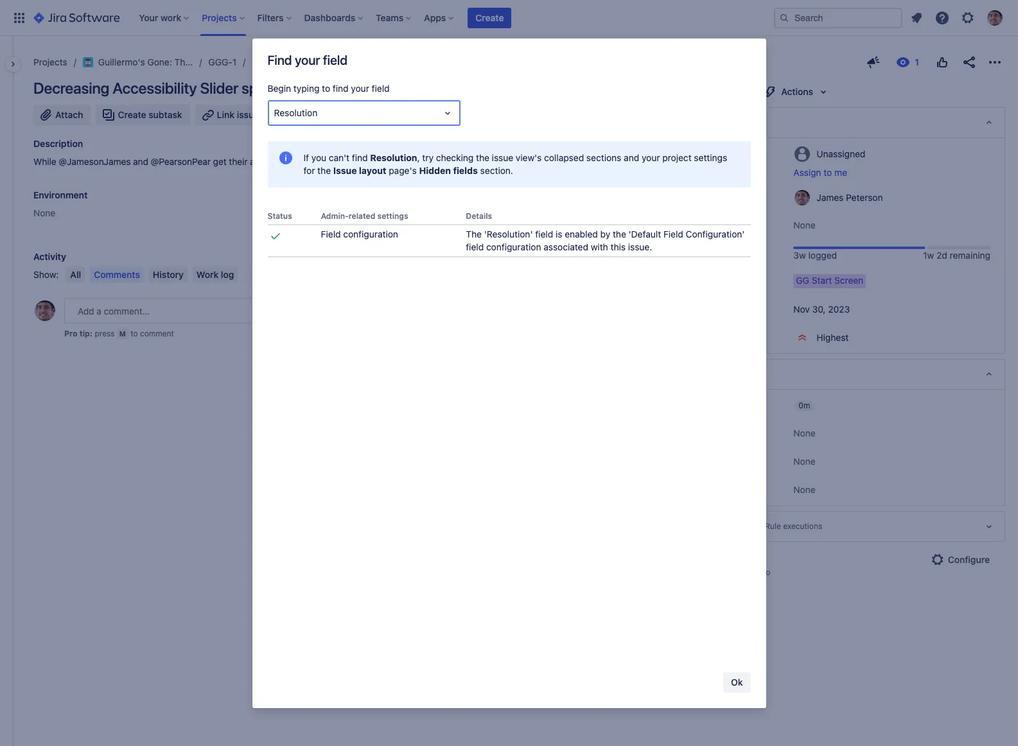 Task type: locate. For each thing, give the bounding box(es) containing it.
field
[[321, 229, 341, 240], [663, 229, 683, 240]]

assignee
[[684, 148, 718, 158]]

ggg- for 1
[[208, 57, 232, 67]]

1 horizontal spatial your
[[351, 83, 369, 94]]

0 horizontal spatial create
[[118, 109, 146, 120]]

accessibility
[[113, 79, 197, 97]]

your left project
[[642, 152, 660, 163]]

none
[[33, 207, 55, 218], [793, 220, 815, 231], [793, 428, 815, 439], [793, 456, 815, 467], [793, 485, 815, 495]]

to left me
[[824, 167, 832, 178]]

subtask
[[149, 109, 182, 120], [364, 156, 396, 167]]

create subtask button
[[96, 105, 190, 125]]

your inside , try checking the issue view's collapsed sections and your project settings for the
[[642, 152, 660, 163]]

0 horizontal spatial their
[[229, 156, 248, 167]]

find your field dialog
[[252, 39, 766, 708]]

all
[[70, 269, 81, 280]]

1 horizontal spatial issue
[[492, 152, 513, 163]]

,
[[417, 152, 420, 163]]

1 field from the left
[[321, 229, 341, 240]]

ggg-5 link
[[267, 55, 297, 70]]

0 horizontal spatial this
[[303, 156, 318, 167]]

resolution up page's
[[370, 152, 417, 163]]

create inside button
[[118, 109, 146, 120]]

0m
[[799, 401, 810, 411]]

issue
[[333, 165, 357, 176]]

1
[[232, 57, 236, 67]]

this left will
[[303, 156, 318, 167]]

the
[[476, 152, 489, 163], [348, 156, 362, 167], [317, 165, 331, 176], [613, 229, 626, 240]]

be
[[335, 156, 346, 167]]

ggg-5
[[267, 57, 297, 67]]

jira software image
[[33, 10, 120, 25], [33, 10, 120, 25]]

2d
[[936, 250, 947, 261]]

field left labels
[[663, 229, 683, 240]]

create for create subtask
[[118, 109, 146, 120]]

0 horizontal spatial your
[[295, 53, 320, 67]]

your right find
[[295, 53, 320, 67]]

ok button
[[723, 672, 750, 693]]

view's
[[516, 152, 542, 163]]

2 ggg- from the left
[[267, 57, 291, 67]]

issue up section.
[[492, 152, 513, 163]]

to right typing
[[322, 83, 330, 94]]

profile image of james peterson image
[[35, 301, 55, 321]]

ggg-
[[208, 57, 232, 67], [267, 57, 291, 67]]

your
[[295, 53, 320, 67], [351, 83, 369, 94], [642, 152, 660, 163]]

rule
[[765, 522, 781, 531]]

and inside , try checking the issue view's collapsed sections and your project settings for the
[[624, 152, 639, 163]]

history button
[[149, 267, 187, 283]]

1 horizontal spatial create
[[476, 12, 504, 23]]

ggg- up the begin
[[267, 57, 291, 67]]

primary element
[[8, 0, 774, 36]]

0 horizontal spatial configuration
[[343, 229, 398, 240]]

menu bar
[[64, 267, 240, 283]]

m
[[119, 329, 126, 338]]

find up layout
[[352, 152, 368, 163]]

1 horizontal spatial ggg-
[[267, 57, 291, 67]]

subtask down decreasing accessibility slider speed
[[149, 109, 182, 120]]

1 their from the left
[[229, 156, 248, 167]]

0 horizontal spatial issue
[[237, 109, 259, 120]]

their left work
[[467, 156, 485, 167]]

project
[[662, 152, 692, 163]]

1 vertical spatial settings
[[377, 211, 408, 221]]

ggg- inside ggg-5 link
[[267, 57, 291, 67]]

tip:
[[79, 329, 93, 338]]

ggg- for 5
[[267, 57, 291, 67]]

issue right link
[[237, 109, 259, 120]]

the right the be
[[348, 156, 362, 167]]

and right sections
[[624, 152, 639, 163]]

and
[[624, 152, 639, 163], [133, 156, 148, 167]]

try
[[422, 152, 434, 163]]

0 horizontal spatial field
[[321, 229, 341, 240]]

settings inside , try checking the issue view's collapsed sections and your project settings for the
[[694, 152, 727, 163]]

settings right project
[[694, 152, 727, 163]]

issue
[[237, 109, 259, 120], [492, 152, 513, 163]]

1 ggg- from the left
[[208, 57, 232, 67]]

1 horizontal spatial configuration
[[486, 242, 541, 253]]

1 vertical spatial find
[[352, 152, 368, 163]]

field inside the 'resolution' field is enabled by the 'default field configuration' field configuration associated with this issue.
[[663, 229, 683, 240]]

0 horizontal spatial find
[[333, 83, 349, 94]]

issue inside , try checking the issue view's collapsed sections and your project settings for the
[[492, 152, 513, 163]]

0 vertical spatial resolution
[[274, 107, 317, 118]]

ggg-1
[[208, 57, 236, 67]]

configuration'
[[686, 229, 745, 240]]

projects
[[33, 57, 67, 67]]

find right typing
[[333, 83, 349, 94]]

0 vertical spatial issue
[[237, 109, 259, 120]]

guillermo's gone: the game image
[[83, 57, 93, 67]]

1 vertical spatial resolution
[[370, 152, 417, 163]]

create banner
[[0, 0, 1018, 36]]

0 vertical spatial find
[[333, 83, 349, 94]]

2 horizontal spatial your
[[642, 152, 660, 163]]

0 vertical spatial subtask
[[149, 109, 182, 120]]

field down admin- at the left top of page
[[321, 229, 341, 240]]

subtask right the issue
[[364, 156, 396, 167]]

create
[[476, 12, 504, 23], [118, 109, 146, 120]]

find your field
[[268, 53, 347, 67]]

1 horizontal spatial field
[[663, 229, 683, 240]]

0 horizontal spatial subtask
[[149, 109, 182, 120]]

1 horizontal spatial settings
[[694, 152, 727, 163]]

to inside button
[[824, 167, 832, 178]]

configuration down admin-related settings on the top left of the page
[[343, 229, 398, 240]]

1 horizontal spatial their
[[467, 156, 485, 167]]

status
[[268, 211, 292, 221]]

1w 2d remaining
[[923, 250, 990, 261]]

0 horizontal spatial settings
[[377, 211, 408, 221]]

resolution
[[274, 107, 317, 118], [370, 152, 417, 163]]

3w logged
[[793, 250, 837, 261]]

their right get
[[229, 156, 248, 167]]

accts
[[250, 156, 272, 167]]

resolution down typing
[[274, 107, 317, 118]]

0 horizontal spatial resolution
[[274, 107, 317, 118]]

work
[[196, 269, 219, 280]]

0 vertical spatial settings
[[694, 152, 727, 163]]

the 'resolution' field is enabled by the 'default field configuration' field configuration associated with this issue.
[[466, 229, 745, 253]]

configuration
[[343, 229, 398, 240], [486, 242, 541, 253]]

0 horizontal spatial ggg-
[[208, 57, 232, 67]]

activity
[[33, 251, 66, 262]]

2 field from the left
[[663, 229, 683, 240]]

configuration inside the 'resolution' field is enabled by the 'default field configuration' field configuration associated with this issue.
[[486, 242, 541, 253]]

1 vertical spatial create
[[118, 109, 146, 120]]

1 vertical spatial issue
[[492, 152, 513, 163]]

layout
[[359, 165, 386, 176]]

ggg- up the slider
[[208, 57, 232, 67]]

1 horizontal spatial resolution
[[370, 152, 417, 163]]

configure
[[948, 555, 990, 565]]

link issue button
[[195, 105, 268, 125]]

1 horizontal spatial and
[[624, 152, 639, 163]]

create inside button
[[476, 12, 504, 23]]

log
[[221, 269, 234, 280]]

1 horizontal spatial subtask
[[364, 156, 396, 167]]

work
[[488, 156, 508, 167]]

ggg- inside the ggg-1 link
[[208, 57, 232, 67]]

fields
[[453, 165, 478, 176]]

2 vertical spatial your
[[642, 152, 660, 163]]

will
[[320, 156, 333, 167]]

1 vertical spatial your
[[351, 83, 369, 94]]

checking
[[436, 152, 474, 163]]

this right with
[[611, 242, 626, 253]]

1 horizontal spatial find
[[352, 152, 368, 163]]

settings right related
[[377, 211, 408, 221]]

pro
[[64, 329, 77, 338]]

1 horizontal spatial this
[[611, 242, 626, 253]]

the right 'by' at the right
[[613, 229, 626, 240]]

remaining
[[950, 250, 990, 261]]

your right typing
[[351, 83, 369, 94]]

show:
[[33, 269, 59, 280]]

highest
[[817, 332, 849, 343]]

comment
[[140, 329, 174, 338]]

this inside the 'resolution' field is enabled by the 'default field configuration' field configuration associated with this issue.
[[611, 242, 626, 253]]

find
[[333, 83, 349, 94], [352, 152, 368, 163]]

and left @pearsonpear
[[133, 156, 148, 167]]

me
[[834, 167, 847, 178]]

1 vertical spatial this
[[611, 242, 626, 253]]

configuration down 'resolution'
[[486, 242, 541, 253]]

while @jamesonjames and @pearsonpear get their accts setup; this will be the subtask to help organize their work
[[33, 156, 508, 167]]

begin typing to find your field
[[268, 83, 390, 94]]

1 vertical spatial configuration
[[486, 242, 541, 253]]

th...
[[174, 57, 193, 67]]

1w
[[923, 250, 934, 261]]

field
[[323, 53, 347, 67], [372, 83, 390, 94], [535, 229, 553, 240], [466, 242, 484, 253]]

0 vertical spatial create
[[476, 12, 504, 23]]

find
[[268, 53, 292, 67]]

is
[[556, 229, 562, 240]]

1 vertical spatial subtask
[[364, 156, 396, 167]]



Task type: vqa. For each thing, say whether or not it's contained in the screenshot.
along
no



Task type: describe. For each thing, give the bounding box(es) containing it.
0 vertical spatial this
[[303, 156, 318, 167]]

can't
[[329, 152, 349, 163]]

help
[[409, 156, 427, 167]]

associated
[[544, 242, 588, 253]]

assign to me
[[793, 167, 847, 178]]

speed
[[242, 79, 283, 97]]

field configuration
[[321, 229, 398, 240]]

rule executions
[[765, 522, 822, 531]]

link
[[217, 109, 235, 120]]

enabled
[[565, 229, 598, 240]]

assign to me button
[[793, 166, 992, 179]]

automation element
[[676, 511, 1005, 542]]

Add a comment… field
[[64, 298, 639, 324]]

'default
[[629, 229, 661, 240]]

related
[[349, 211, 375, 221]]

link issue
[[217, 109, 259, 120]]

hidden
[[419, 165, 451, 176]]

projects link
[[33, 55, 67, 70]]

issue.
[[628, 242, 652, 253]]

work log button
[[193, 267, 238, 283]]

nov
[[793, 304, 810, 315]]

menu bar containing all
[[64, 267, 240, 283]]

nov 30, 2023
[[793, 304, 850, 315]]

@jamesonjames
[[59, 156, 131, 167]]

@pearsonpear
[[151, 156, 211, 167]]

issue layout page's hidden fields section.
[[333, 165, 513, 176]]

time tracking
[[684, 249, 735, 258]]

you
[[311, 152, 326, 163]]

if you can't find resolution
[[303, 152, 417, 163]]

0 vertical spatial your
[[295, 53, 320, 67]]

guillermo's
[[98, 57, 145, 67]]

all button
[[66, 267, 85, 283]]

attach
[[55, 109, 83, 120]]

0 vertical spatial configuration
[[343, 229, 398, 240]]

comments button
[[90, 267, 144, 283]]

decreasing accessibility slider speed
[[33, 79, 283, 97]]

the
[[466, 229, 482, 240]]

for
[[303, 165, 315, 176]]

guillermo's gone: th...
[[98, 57, 193, 67]]

create subtask
[[118, 109, 182, 120]]

'resolution'
[[484, 229, 533, 240]]

find for resolution
[[352, 152, 368, 163]]

environment
[[33, 189, 88, 200]]

unassigned
[[817, 148, 865, 159]]

admin-related settings
[[321, 211, 408, 221]]

typing
[[293, 83, 319, 94]]

with
[[591, 242, 608, 253]]

tracking
[[705, 249, 735, 258]]

work log
[[196, 269, 234, 280]]

logged
[[808, 250, 837, 261]]

configure link
[[922, 550, 997, 571]]

to right the m
[[131, 329, 138, 338]]

begin
[[268, 83, 291, 94]]

0 horizontal spatial and
[[133, 156, 148, 167]]

description
[[33, 138, 83, 149]]

slider
[[200, 79, 238, 97]]

sections
[[586, 152, 621, 163]]

issue inside button
[[237, 109, 259, 120]]

details
[[466, 211, 492, 221]]

give feedback image
[[866, 55, 881, 70]]

ok
[[731, 677, 743, 688]]

find for your
[[333, 83, 349, 94]]

while
[[33, 156, 56, 167]]

pro tip: press m to comment
[[64, 329, 174, 338]]

ago
[[757, 568, 770, 578]]

page's
[[389, 165, 417, 176]]

Search field
[[774, 7, 902, 28]]

check icon status table image
[[268, 228, 283, 244]]

the up section.
[[476, 152, 489, 163]]

to inside find your field dialog
[[322, 83, 330, 94]]

, try checking the issue view's collapsed sections and your project settings for the
[[303, 152, 727, 176]]

setup;
[[275, 156, 300, 167]]

time
[[684, 249, 703, 258]]

5
[[291, 57, 297, 67]]

create for create
[[476, 12, 504, 23]]

attach button
[[33, 105, 91, 125]]

9
[[717, 568, 722, 578]]

by
[[600, 229, 610, 240]]

the inside the 'resolution' field is enabled by the 'default field configuration' field configuration associated with this issue.
[[613, 229, 626, 240]]

create button
[[468, 7, 512, 28]]

search image
[[779, 13, 789, 23]]

press
[[95, 329, 115, 338]]

the down you
[[317, 165, 331, 176]]

admin-
[[321, 211, 349, 221]]

2023
[[828, 304, 850, 315]]

3w
[[793, 250, 806, 261]]

decreasing
[[33, 79, 109, 97]]

subtask inside create subtask button
[[149, 109, 182, 120]]

to left help
[[399, 156, 407, 167]]

guillermo's gone: th... link
[[83, 55, 193, 70]]

history
[[153, 269, 184, 280]]

assign
[[793, 167, 821, 178]]

2 their from the left
[[467, 156, 485, 167]]

if
[[303, 152, 309, 163]]

30,
[[812, 304, 826, 315]]

ggg-1 link
[[208, 55, 236, 70]]

open image
[[440, 105, 455, 121]]



